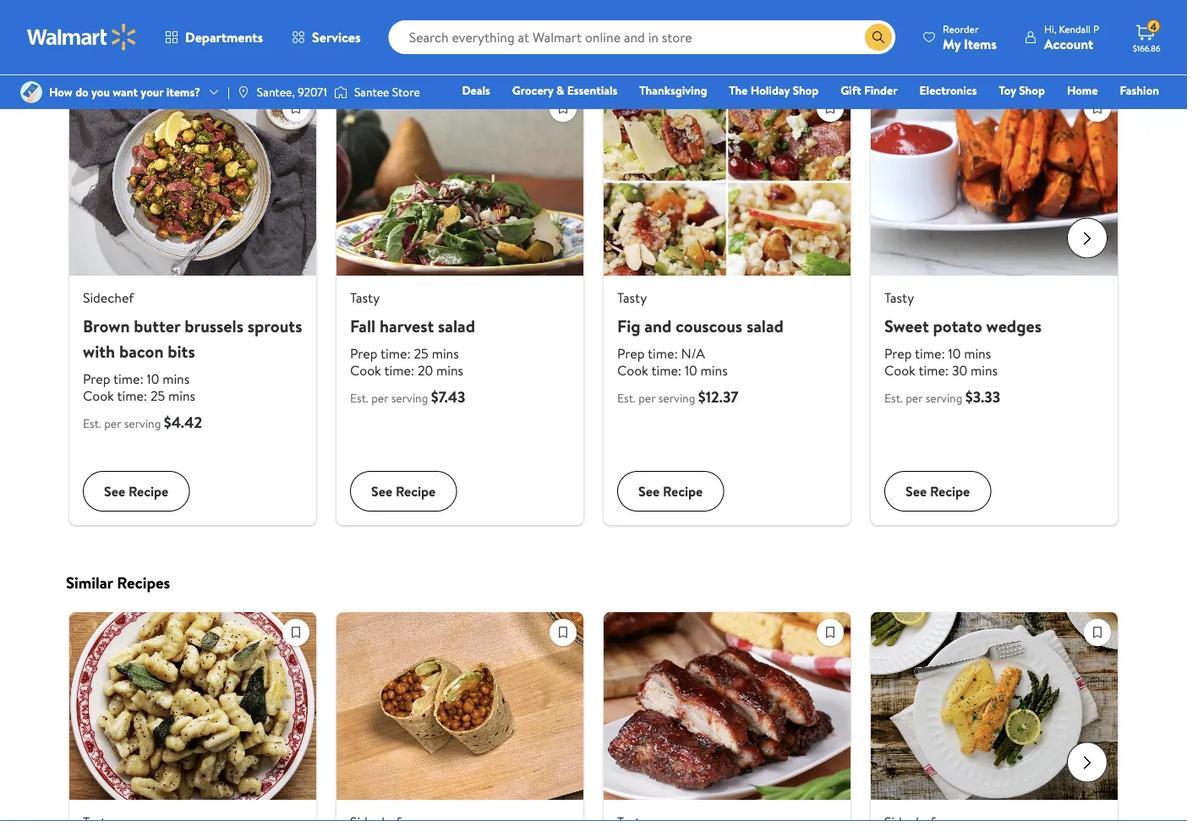 Task type: vqa. For each thing, say whether or not it's contained in the screenshot.


Task type: describe. For each thing, give the bounding box(es) containing it.
deals
[[462, 82, 490, 99]]

next slide of list image
[[1067, 742, 1108, 783]]

25 inside prep time: 25 mins cook time: 20 mins
[[414, 344, 429, 363]]

mins right 20
[[436, 361, 464, 380]]

&
[[556, 82, 564, 99]]

Walmart Site-Wide search field
[[389, 20, 896, 54]]

4
[[1151, 19, 1157, 34]]

mins right 30
[[971, 361, 998, 380]]

see for fall harvest salad
[[371, 482, 392, 500]]

serving for potato
[[926, 390, 963, 406]]

sprouts
[[248, 314, 302, 337]]

deals link
[[454, 81, 498, 99]]

gift finder
[[841, 82, 898, 99]]

prep time: 25 mins cook time: 20 mins
[[350, 344, 464, 380]]

and
[[645, 314, 672, 337]]

brown butter brussels sprouts with bacon bits
[[83, 314, 302, 363]]

kendall
[[1059, 22, 1091, 36]]

prep time: 10 mins cook time: 25 mins
[[83, 369, 195, 405]]

2 salad from the left
[[747, 314, 784, 337]]

how
[[49, 84, 73, 100]]

brown sugar salmon image
[[871, 612, 1118, 800]]

buffalo chickpea wraps image
[[337, 612, 584, 800]]

tasty for sweet
[[885, 288, 914, 307]]

santee
[[354, 84, 389, 100]]

how do you want your items?
[[49, 84, 200, 100]]

walmart+ link
[[1101, 105, 1167, 123]]

1 shop from the left
[[793, 82, 819, 99]]

walmart+
[[1109, 106, 1159, 122]]

recipe for butter
[[128, 482, 169, 500]]

see recipe for butter
[[104, 482, 169, 500]]

cook for sweet potato wedges
[[885, 361, 916, 380]]

tasty for fall
[[350, 288, 380, 307]]

electronics link
[[912, 81, 985, 99]]

the holiday shop
[[729, 82, 819, 99]]

est. for fig and couscous salad
[[617, 390, 636, 406]]

prep for fall harvest salad
[[350, 344, 378, 363]]

santee store
[[354, 84, 420, 100]]

reorder
[[943, 22, 979, 36]]

one debit link
[[1022, 105, 1095, 123]]

recipe for and
[[663, 482, 703, 500]]

mins down 'sweet potato wedges'
[[964, 344, 991, 363]]

fig and couscous salad
[[617, 314, 784, 337]]

oven baked bbq baby back ribs image
[[604, 612, 851, 800]]

thanksgiving
[[640, 82, 707, 99]]

reorder my items
[[943, 22, 997, 53]]

p
[[1093, 22, 1099, 36]]

services
[[312, 28, 361, 47]]

potato
[[933, 314, 983, 337]]

n/a
[[681, 344, 705, 363]]

toy shop
[[999, 82, 1045, 99]]

prep for fig and couscous salad
[[617, 344, 645, 363]]

santee, 92071
[[257, 84, 327, 100]]

couscous
[[676, 314, 743, 337]]

gift
[[841, 82, 861, 99]]

finder
[[864, 82, 898, 99]]

$166.86
[[1133, 42, 1161, 54]]

bacon
[[119, 339, 164, 363]]

electronics
[[920, 82, 977, 99]]

|
[[228, 84, 230, 100]]

grocery
[[512, 82, 554, 99]]

recipes
[[117, 571, 170, 593]]

tasty for fig
[[617, 288, 647, 307]]

 image for santee store
[[334, 84, 348, 101]]

home link
[[1060, 81, 1106, 99]]

10 for brown butter brussels sprouts with bacon bits
[[147, 369, 159, 388]]

goes
[[66, 47, 100, 69]]

wedges
[[987, 314, 1042, 337]]

10 inside the "prep time: n/a cook time: 10 mins"
[[685, 361, 698, 380]]

mins down bits
[[163, 369, 190, 388]]

fig
[[617, 314, 641, 337]]

fall
[[350, 314, 376, 337]]

per for brown butter brussels sprouts with bacon bits
[[104, 415, 121, 432]]

est. per serving $3.33
[[885, 386, 1001, 407]]

walmart image
[[27, 24, 137, 51]]

saved image for sweet potato wedges
[[1085, 95, 1110, 121]]

per for fig and couscous salad
[[639, 390, 656, 406]]

$4.42
[[164, 412, 202, 433]]

the holiday shop link
[[722, 81, 826, 99]]

serving for and
[[659, 390, 695, 406]]

prep time: n/a cook time: 10 mins
[[617, 344, 728, 380]]

grocery & essentials link
[[505, 81, 625, 99]]

est. per serving $7.43
[[350, 386, 466, 407]]

est. for sweet potato wedges
[[885, 390, 903, 406]]

saved image for brown sugar salmon image
[[1085, 620, 1110, 645]]

want
[[113, 84, 138, 100]]

fig and couscous salad image
[[604, 88, 851, 276]]

0 vertical spatial with
[[135, 47, 166, 69]]

mins inside the "prep time: n/a cook time: 10 mins"
[[701, 361, 728, 380]]

goes well with
[[66, 47, 166, 69]]

essentials
[[567, 82, 618, 99]]

thanksgiving link
[[632, 81, 715, 99]]

harvest
[[380, 314, 434, 337]]

hi, kendall p account
[[1044, 22, 1099, 53]]

saved image for fig and couscous salad
[[818, 95, 843, 121]]

cook for fall harvest salad
[[350, 361, 381, 380]]

1 salad from the left
[[438, 314, 475, 337]]

holiday
[[751, 82, 790, 99]]

debit
[[1058, 106, 1087, 122]]

per for sweet potato wedges
[[906, 390, 923, 406]]

fashion registry
[[965, 82, 1159, 122]]

brown
[[83, 314, 130, 337]]

fashion
[[1120, 82, 1159, 99]]

you
[[91, 84, 110, 100]]

Search search field
[[389, 20, 896, 54]]

prep time: 10 mins cook time: 30 mins
[[885, 344, 998, 380]]

search icon image
[[872, 30, 886, 44]]



Task type: locate. For each thing, give the bounding box(es) containing it.
butter
[[134, 314, 180, 337]]

prep down fall
[[350, 344, 378, 363]]

per inside est. per serving $4.42
[[104, 415, 121, 432]]

0 horizontal spatial  image
[[237, 85, 250, 99]]

your
[[141, 84, 164, 100]]

3 see recipe from the left
[[639, 482, 703, 500]]

cook inside the "prep time: n/a cook time: 10 mins"
[[617, 361, 649, 380]]

serving inside est. per serving $3.33
[[926, 390, 963, 406]]

prep down sweet
[[885, 344, 912, 363]]

cook inside prep time: 25 mins cook time: 20 mins
[[350, 361, 381, 380]]

toy shop link
[[992, 81, 1053, 99]]

cook inside prep time: 10 mins cook time: 30 mins
[[885, 361, 916, 380]]

prep down brown
[[83, 369, 110, 388]]

est. for fall harvest salad
[[350, 390, 369, 406]]

per down prep time: 10 mins cook time: 25 mins
[[104, 415, 121, 432]]

serving for butter
[[124, 415, 161, 432]]

fall harvest salad
[[350, 314, 475, 337]]

per inside est. per serving $12.37
[[639, 390, 656, 406]]

per down the "prep time: n/a cook time: 10 mins"
[[639, 390, 656, 406]]

0 horizontal spatial with
[[83, 339, 115, 363]]

1 vertical spatial with
[[83, 339, 115, 363]]

 image
[[20, 81, 42, 103]]

est. inside est. per serving $4.42
[[83, 415, 101, 432]]

per down prep time: 10 mins cook time: 30 mins
[[906, 390, 923, 406]]

tasty
[[350, 288, 380, 307], [617, 288, 647, 307], [885, 288, 914, 307]]

saved image for buffalo chickpea wraps image
[[551, 620, 576, 645]]

0 horizontal spatial salad
[[438, 314, 475, 337]]

cook down fall
[[350, 361, 381, 380]]

3 tasty from the left
[[885, 288, 914, 307]]

est.
[[350, 390, 369, 406], [617, 390, 636, 406], [885, 390, 903, 406], [83, 415, 101, 432]]

prep for brown butter brussels sprouts with bacon bits
[[83, 369, 110, 388]]

well
[[104, 47, 132, 69]]

1 vertical spatial 25
[[150, 386, 165, 405]]

prep inside prep time: 10 mins cook time: 25 mins
[[83, 369, 110, 388]]

tasty up fall
[[350, 288, 380, 307]]

salad right couscous
[[747, 314, 784, 337]]

santee,
[[257, 84, 295, 100]]

serving inside est. per serving $12.37
[[659, 390, 695, 406]]

4 recipe from the left
[[930, 482, 970, 500]]

mins down fall harvest salad
[[432, 344, 459, 363]]

saved image for fall harvest salad image
[[551, 95, 576, 121]]

1 see recipe from the left
[[104, 482, 169, 500]]

est. for brown butter brussels sprouts with bacon bits
[[83, 415, 101, 432]]

per down prep time: 25 mins cook time: 20 mins
[[371, 390, 388, 406]]

tasty up fig
[[617, 288, 647, 307]]

salad
[[438, 314, 475, 337], [747, 314, 784, 337]]

est. per serving $12.37
[[617, 386, 739, 407]]

prep for sweet potato wedges
[[885, 344, 912, 363]]

2 tasty from the left
[[617, 288, 647, 307]]

mins
[[432, 344, 459, 363], [964, 344, 991, 363], [436, 361, 464, 380], [701, 361, 728, 380], [971, 361, 998, 380], [163, 369, 190, 388], [168, 386, 195, 405]]

brown butter brussels sprouts with bacon bits image
[[69, 88, 316, 276]]

 image right 92071
[[334, 84, 348, 101]]

saved image for brown butter brussels sprouts with bacon bits
[[283, 95, 309, 121]]

cook inside prep time: 10 mins cook time: 25 mins
[[83, 386, 114, 405]]

cook down fig
[[617, 361, 649, 380]]

1 tasty from the left
[[350, 288, 380, 307]]

1 recipe from the left
[[128, 482, 169, 500]]

0 horizontal spatial tasty
[[350, 288, 380, 307]]

serving
[[391, 390, 428, 406], [659, 390, 695, 406], [926, 390, 963, 406], [124, 415, 161, 432]]

fall harvest salad image
[[337, 88, 584, 276]]

serving down the "prep time: n/a cook time: 10 mins"
[[659, 390, 695, 406]]

with
[[135, 47, 166, 69], [83, 339, 115, 363]]

20
[[418, 361, 433, 380]]

see for sweet potato wedges
[[906, 482, 927, 500]]

with inside brown butter brussels sprouts with bacon bits
[[83, 339, 115, 363]]

10 up est. per serving $12.37 on the top of the page
[[685, 361, 698, 380]]

cook up est. per serving $4.42
[[83, 386, 114, 405]]

25
[[414, 344, 429, 363], [150, 386, 165, 405]]

cook
[[350, 361, 381, 380], [617, 361, 649, 380], [885, 361, 916, 380], [83, 386, 114, 405]]

cook down sweet
[[885, 361, 916, 380]]

est. per serving $4.42
[[83, 412, 202, 433]]

1 horizontal spatial salad
[[747, 314, 784, 337]]

10 down the bacon
[[147, 369, 159, 388]]

hi,
[[1044, 22, 1057, 36]]

my
[[943, 34, 961, 53]]

bits
[[168, 339, 195, 363]]

recipe for potato
[[930, 482, 970, 500]]

sweet potato wedges
[[885, 314, 1042, 337]]

25 up est. per serving $4.42
[[150, 386, 165, 405]]

shop right toy
[[1019, 82, 1045, 99]]

see recipe
[[104, 482, 169, 500], [371, 482, 436, 500], [639, 482, 703, 500], [906, 482, 970, 500]]

mins up $12.37 on the top
[[701, 361, 728, 380]]

similar
[[66, 571, 113, 593]]

est. down prep time: 10 mins cook time: 25 mins
[[83, 415, 101, 432]]

see for fig and couscous salad
[[639, 482, 660, 500]]

recipe
[[128, 482, 169, 500], [396, 482, 436, 500], [663, 482, 703, 500], [930, 482, 970, 500]]

 image for santee, 92071
[[237, 85, 250, 99]]

1 horizontal spatial tasty
[[617, 288, 647, 307]]

with right well
[[135, 47, 166, 69]]

shop
[[793, 82, 819, 99], [1019, 82, 1045, 99]]

10 inside prep time: 10 mins cook time: 30 mins
[[948, 344, 961, 363]]

2 see recipe from the left
[[371, 482, 436, 500]]

one debit
[[1030, 106, 1087, 122]]

4 see recipe from the left
[[906, 482, 970, 500]]

$12.37
[[698, 386, 739, 407]]

saved image for oven baked bbq baby back ribs image
[[818, 620, 843, 645]]

services button
[[277, 17, 375, 58]]

1 horizontal spatial with
[[135, 47, 166, 69]]

1 horizontal spatial 25
[[414, 344, 429, 363]]

est. down prep time: 10 mins cook time: 30 mins
[[885, 390, 903, 406]]

est. down the "prep time: n/a cook time: 10 mins"
[[617, 390, 636, 406]]

see
[[104, 482, 125, 500], [371, 482, 392, 500], [639, 482, 660, 500], [906, 482, 927, 500]]

30
[[952, 361, 968, 380]]

sweet
[[885, 314, 929, 337]]

1 horizontal spatial  image
[[334, 84, 348, 101]]

see for brown butter brussels sprouts with bacon bits
[[104, 482, 125, 500]]

mins up $4.42
[[168, 386, 195, 405]]

prep inside prep time: 10 mins cook time: 30 mins
[[885, 344, 912, 363]]

per inside est. per serving $3.33
[[906, 390, 923, 406]]

see recipe for and
[[639, 482, 703, 500]]

10 for sweet potato wedges
[[948, 344, 961, 363]]

25 inside prep time: 10 mins cook time: 25 mins
[[150, 386, 165, 405]]

serving for harvest
[[391, 390, 428, 406]]

sweet potato wedges image
[[871, 88, 1118, 276]]

registry link
[[957, 105, 1015, 123]]

see recipe for potato
[[906, 482, 970, 500]]

3 recipe from the left
[[663, 482, 703, 500]]

2 horizontal spatial 10
[[948, 344, 961, 363]]

10
[[948, 344, 961, 363], [685, 361, 698, 380], [147, 369, 159, 388]]

4 see from the left
[[906, 482, 927, 500]]

2 recipe from the left
[[396, 482, 436, 500]]

est. inside est. per serving $3.33
[[885, 390, 903, 406]]

2 horizontal spatial tasty
[[885, 288, 914, 307]]

items
[[964, 34, 997, 53]]

next slide of list image
[[1067, 218, 1108, 258]]

0 vertical spatial 25
[[414, 344, 429, 363]]

departments
[[185, 28, 263, 47]]

0 horizontal spatial shop
[[793, 82, 819, 99]]

per for fall harvest salad
[[371, 390, 388, 406]]

est. down prep time: 25 mins cook time: 20 mins
[[350, 390, 369, 406]]

per inside "est. per serving $7.43"
[[371, 390, 388, 406]]

items?
[[166, 84, 200, 100]]

do
[[75, 84, 89, 100]]

saved image
[[283, 95, 309, 121], [818, 95, 843, 121], [1085, 95, 1110, 121], [283, 620, 309, 645]]

$7.43
[[431, 386, 466, 407]]

est. inside "est. per serving $7.43"
[[350, 390, 369, 406]]

the
[[729, 82, 748, 99]]

shop right holiday
[[793, 82, 819, 99]]

10 down potato
[[948, 344, 961, 363]]

home
[[1067, 82, 1098, 99]]

25 down fall harvest salad
[[414, 344, 429, 363]]

2 see from the left
[[371, 482, 392, 500]]

departments button
[[151, 17, 277, 58]]

92071
[[298, 84, 327, 100]]

tasty up sweet
[[885, 288, 914, 307]]

1 horizontal spatial shop
[[1019, 82, 1045, 99]]

serving inside "est. per serving $7.43"
[[391, 390, 428, 406]]

see recipe for harvest
[[371, 482, 436, 500]]

1 horizontal spatial 10
[[685, 361, 698, 380]]

per
[[371, 390, 388, 406], [639, 390, 656, 406], [906, 390, 923, 406], [104, 415, 121, 432]]

serving down 30
[[926, 390, 963, 406]]

prep inside the "prep time: n/a cook time: 10 mins"
[[617, 344, 645, 363]]

1 see from the left
[[104, 482, 125, 500]]

grocery & essentials
[[512, 82, 618, 99]]

prep
[[350, 344, 378, 363], [617, 344, 645, 363], [885, 344, 912, 363], [83, 369, 110, 388]]

10 inside prep time: 10 mins cook time: 25 mins
[[147, 369, 159, 388]]

easy homemade potato gnocchi image
[[69, 612, 316, 800]]

prep down fig
[[617, 344, 645, 363]]

recipe for harvest
[[396, 482, 436, 500]]

est. inside est. per serving $12.37
[[617, 390, 636, 406]]

similar recipes
[[66, 571, 170, 593]]

cook for brown butter brussels sprouts with bacon bits
[[83, 386, 114, 405]]

registry
[[965, 106, 1008, 122]]

salad right harvest
[[438, 314, 475, 337]]

saved image
[[551, 95, 576, 121], [551, 620, 576, 645], [818, 620, 843, 645], [1085, 620, 1110, 645]]

serving down 20
[[391, 390, 428, 406]]

brussels
[[185, 314, 244, 337]]

2 shop from the left
[[1019, 82, 1045, 99]]

 image right |
[[237, 85, 250, 99]]

3 see from the left
[[639, 482, 660, 500]]

$3.33
[[966, 386, 1001, 407]]

serving down prep time: 10 mins cook time: 25 mins
[[124, 415, 161, 432]]

toy
[[999, 82, 1016, 99]]

prep inside prep time: 25 mins cook time: 20 mins
[[350, 344, 378, 363]]

serving inside est. per serving $4.42
[[124, 415, 161, 432]]

0 horizontal spatial 10
[[147, 369, 159, 388]]

with down brown
[[83, 339, 115, 363]]

one
[[1030, 106, 1055, 122]]

gift finder link
[[833, 81, 905, 99]]

 image
[[334, 84, 348, 101], [237, 85, 250, 99]]

0 horizontal spatial 25
[[150, 386, 165, 405]]

clear search field text image
[[845, 31, 858, 44]]

fashion link
[[1113, 81, 1167, 99]]



